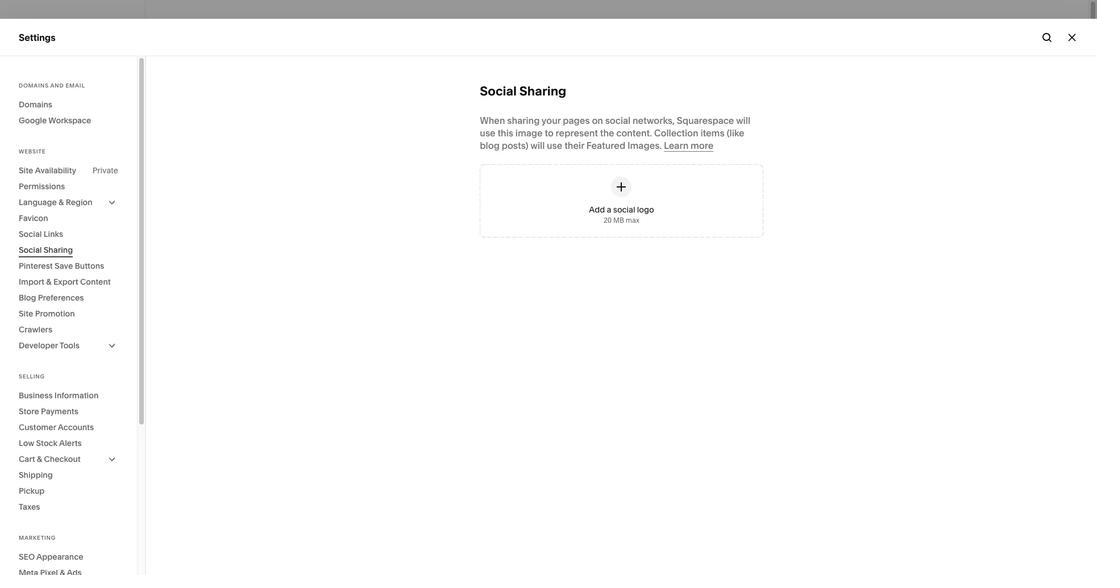 Task type: describe. For each thing, give the bounding box(es) containing it.
acuity
[[19, 270, 46, 281]]

contacts link
[[19, 228, 126, 242]]

help
[[19, 468, 39, 480]]

google
[[19, 115, 47, 126]]

cart & checkout
[[19, 454, 81, 465]]

scheduling
[[48, 270, 97, 281]]

1 settings from the top
[[19, 32, 56, 43]]

sharing
[[507, 115, 540, 126]]

store
[[19, 407, 39, 417]]

your
[[542, 115, 561, 126]]

blog
[[480, 140, 500, 151]]

private
[[93, 165, 118, 176]]

acuity scheduling
[[19, 270, 97, 281]]

crawlers
[[19, 325, 52, 335]]

1 website from the top
[[19, 71, 54, 82]]

settings inside settings link
[[19, 448, 55, 459]]

the
[[600, 127, 614, 139]]

google workspace link
[[19, 113, 118, 128]]

website link
[[19, 70, 126, 84]]

social sharing link
[[19, 242, 118, 258]]

0 vertical spatial will
[[736, 115, 751, 126]]

2 website from the top
[[19, 148, 46, 155]]

items
[[701, 127, 725, 139]]

alerts
[[59, 438, 82, 449]]

region
[[66, 197, 93, 208]]

0 vertical spatial social
[[480, 84, 517, 99]]

domains google workspace
[[19, 100, 91, 126]]

taxes link
[[19, 499, 118, 515]]

2 vertical spatial selling
[[19, 374, 45, 380]]

site availability
[[19, 165, 76, 176]]

1 vertical spatial selling
[[25, 189, 51, 200]]

import
[[19, 277, 44, 287]]

domains and email
[[19, 82, 85, 89]]

0 horizontal spatial will
[[531, 140, 545, 151]]

and
[[50, 82, 64, 89]]

seo appearance link
[[19, 549, 118, 565]]

analytics link
[[19, 248, 126, 262]]

crawlers link
[[19, 322, 118, 338]]

blog
[[19, 293, 36, 303]]

asset library link
[[19, 427, 126, 440]]

seo appearance
[[19, 552, 83, 562]]

0 vertical spatial selling
[[19, 91, 48, 102]]

pinterest save buttons import & export content blog preferences site promotion crawlers
[[19, 261, 111, 335]]

posts)
[[502, 140, 529, 151]]

social
[[605, 115, 631, 126]]

help link
[[19, 468, 39, 480]]

favicon link
[[19, 210, 118, 226]]

developer tools link
[[19, 338, 118, 354]]

shipping
[[19, 470, 53, 480]]

cart & checkout link
[[19, 451, 118, 467]]

blog preferences link
[[19, 290, 118, 306]]

their
[[565, 140, 584, 151]]

checkout
[[44, 454, 81, 465]]

domains link
[[19, 97, 118, 113]]

language
[[19, 197, 57, 208]]

export
[[53, 277, 78, 287]]

learn
[[664, 140, 689, 151]]

settings link
[[19, 447, 126, 461]]

social links link
[[19, 226, 118, 242]]

discounts link
[[25, 146, 132, 165]]

collection
[[654, 127, 699, 139]]

language & region button
[[19, 194, 118, 210]]

represent
[[556, 127, 598, 139]]

language & region link
[[19, 194, 118, 210]]

business
[[19, 391, 53, 401]]

pages
[[563, 115, 590, 126]]

marketing inside marketing link
[[19, 208, 63, 219]]

shipping pickup taxes
[[19, 470, 53, 512]]

0 vertical spatial use
[[480, 127, 496, 139]]

stock
[[36, 438, 57, 449]]

pinterest save buttons link
[[19, 258, 118, 274]]

pickup
[[19, 486, 45, 496]]

language & region
[[19, 197, 93, 208]]

this
[[498, 127, 513, 139]]

links
[[44, 229, 63, 239]]

email
[[66, 82, 85, 89]]

discounts
[[25, 151, 63, 161]]

& for checkout
[[37, 454, 42, 465]]

favicon social links
[[19, 213, 63, 239]]

0 vertical spatial social sharing
[[480, 84, 567, 99]]

squarespace
[[677, 115, 734, 126]]

taxes
[[19, 502, 40, 512]]

products
[[25, 112, 59, 122]]

tools for developer tools
[[60, 341, 80, 351]]

1 vertical spatial use
[[547, 140, 563, 151]]



Task type: locate. For each thing, give the bounding box(es) containing it.
0 vertical spatial tools
[[52, 189, 72, 200]]

sharing down links
[[44, 245, 73, 255]]

business information store payments customer accounts low stock alerts
[[19, 391, 99, 449]]

1 horizontal spatial use
[[547, 140, 563, 151]]

use down to
[[547, 140, 563, 151]]

settings
[[19, 32, 56, 43], [19, 448, 55, 459]]

1 vertical spatial marketing
[[19, 535, 56, 541]]

1 horizontal spatial will
[[736, 115, 751, 126]]

will up (like
[[736, 115, 751, 126]]

(like
[[727, 127, 745, 139]]

sharing up your
[[520, 84, 567, 99]]

2 horizontal spatial &
[[59, 197, 64, 208]]

2 vertical spatial social
[[19, 245, 42, 255]]

domains for and
[[19, 82, 49, 89]]

will down image
[[531, 140, 545, 151]]

0 vertical spatial sharing
[[520, 84, 567, 99]]

0 vertical spatial &
[[59, 197, 64, 208]]

developer
[[19, 341, 58, 351]]

workspace
[[49, 115, 91, 126]]

2 settings from the top
[[19, 448, 55, 459]]

1 vertical spatial website
[[19, 148, 46, 155]]

2 vertical spatial &
[[37, 454, 42, 465]]

availability
[[35, 165, 76, 176]]

settings down asset
[[19, 448, 55, 459]]

featured
[[587, 140, 626, 151]]

customer accounts link
[[19, 420, 118, 436]]

0 horizontal spatial sharing
[[44, 245, 73, 255]]

& inside dropdown button
[[37, 454, 42, 465]]

buttons
[[75, 261, 104, 271]]

customer
[[19, 422, 56, 433]]

site down the blog
[[19, 309, 33, 319]]

2 marketing from the top
[[19, 535, 56, 541]]

0 vertical spatial site
[[19, 165, 33, 176]]

site
[[19, 165, 33, 176], [19, 309, 33, 319]]

preferences
[[38, 293, 84, 303]]

invoicing link
[[25, 165, 132, 185]]

tools inside dropdown button
[[60, 341, 80, 351]]

contacts
[[19, 229, 58, 240]]

more
[[691, 140, 714, 151]]

&
[[59, 197, 64, 208], [46, 277, 52, 287], [37, 454, 42, 465]]

selling up business
[[19, 374, 45, 380]]

& inside 'dropdown button'
[[59, 197, 64, 208]]

domains up products on the top of the page
[[19, 100, 52, 110]]

0 vertical spatial domains
[[19, 82, 49, 89]]

image
[[516, 127, 543, 139]]

site promotion link
[[19, 306, 118, 322]]

cart & checkout button
[[19, 451, 118, 467]]

networks,
[[633, 115, 675, 126]]

site up "permissions"
[[19, 165, 33, 176]]

tools
[[52, 189, 72, 200], [60, 341, 80, 351]]

cart
[[19, 454, 35, 465]]

social
[[480, 84, 517, 99], [19, 229, 42, 239], [19, 245, 42, 255]]

1 vertical spatial settings
[[19, 448, 55, 459]]

social down favicon
[[19, 229, 42, 239]]

library
[[45, 427, 76, 439]]

1 vertical spatial domains
[[19, 100, 52, 110]]

learn more link
[[664, 140, 714, 152]]

seo
[[19, 552, 35, 562]]

social up pinterest
[[19, 245, 42, 255]]

1 vertical spatial site
[[19, 309, 33, 319]]

& for region
[[59, 197, 64, 208]]

domains for google
[[19, 100, 52, 110]]

sharing
[[520, 84, 567, 99], [44, 245, 73, 255]]

selling down the domains and email
[[19, 91, 48, 102]]

social sharing down contacts
[[19, 245, 73, 255]]

low
[[19, 438, 34, 449]]

pinterest
[[19, 261, 53, 271]]

0 horizontal spatial social sharing
[[19, 245, 73, 255]]

social sharing up sharing
[[480, 84, 567, 99]]

save
[[55, 261, 73, 271]]

asset library
[[19, 427, 76, 439]]

selling tools link
[[25, 185, 132, 204]]

promotion
[[35, 309, 75, 319]]

1 marketing from the top
[[19, 208, 63, 219]]

0 vertical spatial marketing
[[19, 208, 63, 219]]

store payments link
[[19, 404, 118, 420]]

1 domains from the top
[[19, 82, 49, 89]]

payments
[[41, 407, 78, 417]]

developer tools button
[[19, 338, 118, 354]]

use
[[480, 127, 496, 139], [547, 140, 563, 151]]

permissions
[[19, 181, 65, 192]]

asset
[[19, 427, 43, 439]]

marketing up seo
[[19, 535, 56, 541]]

marketing link
[[19, 208, 126, 221]]

1 vertical spatial social sharing
[[19, 245, 73, 255]]

use up blog
[[480, 127, 496, 139]]

invoicing
[[25, 170, 60, 180]]

site inside pinterest save buttons import & export content blog preferences site promotion crawlers
[[19, 309, 33, 319]]

will
[[736, 115, 751, 126], [531, 140, 545, 151]]

1 vertical spatial sharing
[[44, 245, 73, 255]]

when
[[480, 115, 505, 126]]

settings up the domains and email
[[19, 32, 56, 43]]

selling link
[[19, 90, 126, 104]]

selling down 'invoicing'
[[25, 189, 51, 200]]

domains left and
[[19, 82, 49, 89]]

1 site from the top
[[19, 165, 33, 176]]

website up site availability
[[19, 148, 46, 155]]

social sharing
[[480, 84, 567, 99], [19, 245, 73, 255]]

1 vertical spatial will
[[531, 140, 545, 151]]

2 domains from the top
[[19, 100, 52, 110]]

1 vertical spatial social
[[19, 229, 42, 239]]

1 vertical spatial &
[[46, 277, 52, 287]]

0 horizontal spatial use
[[480, 127, 496, 139]]

pickup link
[[19, 483, 118, 499]]

selling tools
[[25, 189, 72, 200]]

content
[[80, 277, 111, 287]]

0 vertical spatial website
[[19, 71, 54, 82]]

permissions link
[[19, 179, 118, 194]]

1 horizontal spatial &
[[46, 277, 52, 287]]

business information link
[[19, 388, 118, 404]]

products link
[[25, 107, 132, 127]]

1 horizontal spatial sharing
[[520, 84, 567, 99]]

on
[[592, 115, 603, 126]]

website
[[19, 71, 54, 82], [19, 148, 46, 155]]

0 vertical spatial settings
[[19, 32, 56, 43]]

domains inside domains google workspace
[[19, 100, 52, 110]]

acuity scheduling link
[[19, 269, 126, 283]]

tools for selling tools
[[52, 189, 72, 200]]

& inside pinterest save buttons import & export content blog preferences site promotion crawlers
[[46, 277, 52, 287]]

information
[[55, 391, 99, 401]]

analytics
[[19, 249, 59, 260]]

social inside the favicon social links
[[19, 229, 42, 239]]

2 site from the top
[[19, 309, 33, 319]]

1 horizontal spatial social sharing
[[480, 84, 567, 99]]

website up the domains and email
[[19, 71, 54, 82]]

marketing down language
[[19, 208, 63, 219]]

developer tools
[[19, 341, 80, 351]]

0 horizontal spatial &
[[37, 454, 42, 465]]

appearance
[[36, 552, 83, 562]]

images.
[[628, 140, 662, 151]]

shipping link
[[19, 467, 118, 483]]

social up when
[[480, 84, 517, 99]]

low stock alerts link
[[19, 436, 118, 451]]

1 vertical spatial tools
[[60, 341, 80, 351]]



Task type: vqa. For each thing, say whether or not it's contained in the screenshot.
Payment
no



